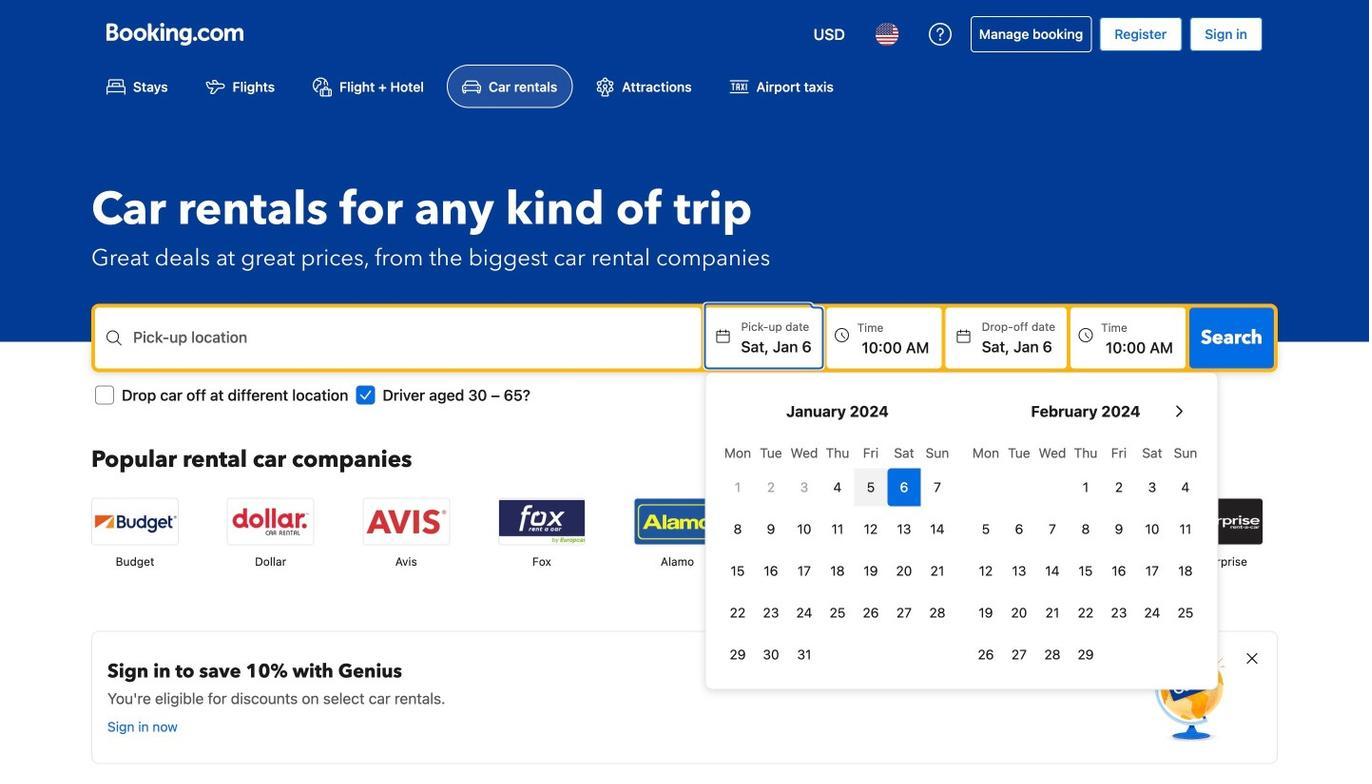 Task type: describe. For each thing, give the bounding box(es) containing it.
2 grid from the left
[[969, 434, 1202, 673]]

13 February 2024 checkbox
[[1003, 552, 1036, 590]]

10 January 2024 checkbox
[[788, 510, 821, 548]]

12 January 2024 checkbox
[[854, 510, 888, 548]]

alamo logo image
[[635, 499, 720, 544]]

budget logo image
[[92, 499, 178, 544]]

8 February 2024 checkbox
[[1069, 510, 1102, 548]]

8 January 2024 checkbox
[[721, 510, 754, 548]]

14 January 2024 checkbox
[[921, 510, 954, 548]]

29 January 2024 checkbox
[[721, 635, 754, 673]]

22 January 2024 checkbox
[[721, 594, 754, 632]]

1 January 2024 checkbox
[[721, 468, 754, 506]]

20 January 2024 checkbox
[[888, 552, 921, 590]]

1 grid from the left
[[721, 434, 954, 673]]

fox logo image
[[499, 499, 585, 544]]

15 January 2024 checkbox
[[721, 552, 754, 590]]

booking.com online hotel reservations image
[[106, 23, 243, 46]]

19 February 2024 checkbox
[[969, 594, 1003, 632]]

enterprise logo image
[[1177, 499, 1263, 544]]

19 January 2024 checkbox
[[854, 552, 888, 590]]

2 January 2024 checkbox
[[754, 468, 788, 506]]

17 January 2024 checkbox
[[788, 552, 821, 590]]

17 February 2024 checkbox
[[1136, 552, 1169, 590]]

1 February 2024 checkbox
[[1069, 468, 1102, 506]]

10 February 2024 checkbox
[[1136, 510, 1169, 548]]

18 January 2024 checkbox
[[821, 552, 854, 590]]

6 February 2024 checkbox
[[1003, 510, 1036, 548]]

24 January 2024 checkbox
[[788, 594, 821, 632]]

7 February 2024 checkbox
[[1036, 510, 1069, 548]]

25 January 2024 checkbox
[[821, 594, 854, 632]]

27 January 2024 checkbox
[[888, 594, 921, 632]]

23 February 2024 checkbox
[[1102, 594, 1136, 632]]

31 January 2024 checkbox
[[788, 635, 821, 673]]

21 February 2024 checkbox
[[1036, 594, 1069, 632]]

28 January 2024 checkbox
[[921, 594, 954, 632]]

20 February 2024 checkbox
[[1003, 594, 1036, 632]]

3 January 2024 checkbox
[[788, 468, 821, 506]]

2 February 2024 checkbox
[[1102, 468, 1136, 506]]



Task type: vqa. For each thing, say whether or not it's contained in the screenshot.
Sixt logo
yes



Task type: locate. For each thing, give the bounding box(es) containing it.
11 January 2024 checkbox
[[821, 510, 854, 548]]

23 January 2024 checkbox
[[754, 594, 788, 632]]

27 February 2024 checkbox
[[1003, 635, 1036, 673]]

avis logo image
[[363, 499, 449, 544]]

grid
[[721, 434, 954, 673], [969, 434, 1202, 673]]

0 horizontal spatial grid
[[721, 434, 954, 673]]

28 February 2024 checkbox
[[1036, 635, 1069, 673]]

26 January 2024 checkbox
[[854, 594, 888, 632]]

1 horizontal spatial grid
[[969, 434, 1202, 673]]

5 January 2024 checkbox
[[854, 468, 888, 506]]

24 February 2024 checkbox
[[1136, 594, 1169, 632]]

thrifty logo image
[[906, 499, 992, 544]]

16 January 2024 checkbox
[[754, 552, 788, 590]]

14 February 2024 checkbox
[[1036, 552, 1069, 590]]

5 February 2024 checkbox
[[969, 510, 1003, 548]]

16 February 2024 checkbox
[[1102, 552, 1136, 590]]

Pick-up location field
[[133, 338, 701, 361]]

9 February 2024 checkbox
[[1102, 510, 1136, 548]]

3 February 2024 checkbox
[[1136, 468, 1169, 506]]

29 February 2024 checkbox
[[1069, 635, 1102, 673]]

25 February 2024 checkbox
[[1169, 594, 1202, 632]]

15 February 2024 checkbox
[[1069, 552, 1102, 590]]

12 February 2024 checkbox
[[969, 552, 1003, 590]]

cell
[[888, 464, 921, 506]]

26 February 2024 checkbox
[[969, 635, 1003, 673]]

11 February 2024 checkbox
[[1169, 510, 1202, 548]]

13 January 2024 checkbox
[[888, 510, 921, 548]]

7 January 2024 checkbox
[[921, 468, 954, 506]]

30 January 2024 checkbox
[[754, 635, 788, 673]]

9 January 2024 checkbox
[[754, 510, 788, 548]]

4 February 2024 checkbox
[[1169, 468, 1202, 506]]

sixt logo image
[[770, 499, 856, 544]]

hertz logo image
[[1042, 499, 1127, 544]]

22 February 2024 checkbox
[[1069, 594, 1102, 632]]

6 January 2024 checkbox
[[888, 468, 921, 506]]

4 January 2024 checkbox
[[821, 468, 854, 506]]

18 February 2024 checkbox
[[1169, 552, 1202, 590]]

dollar logo image
[[228, 499, 313, 544]]

21 January 2024 checkbox
[[921, 552, 954, 590]]



